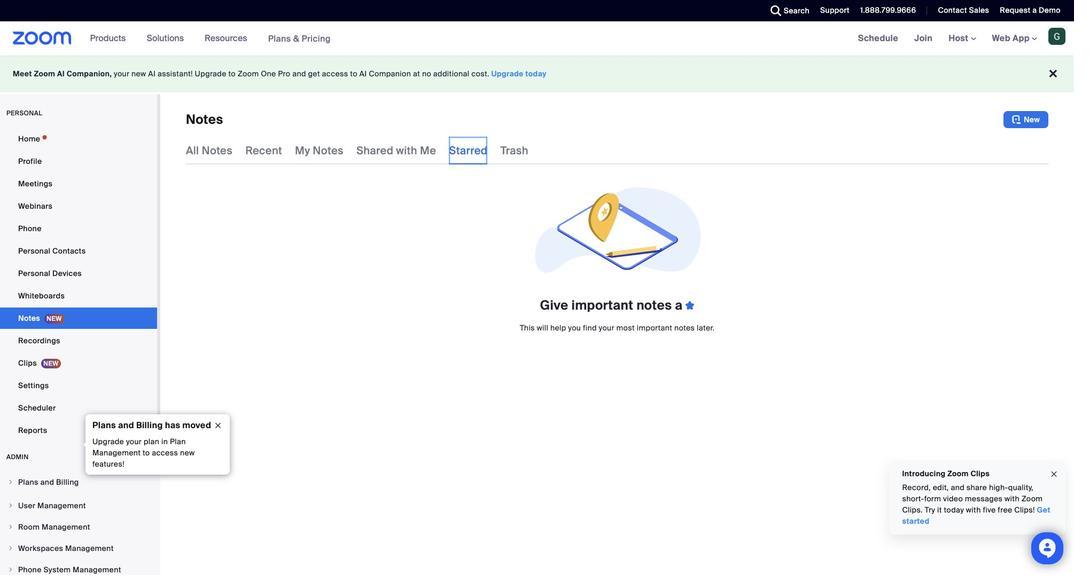 Task type: describe. For each thing, give the bounding box(es) containing it.
me
[[420, 144, 436, 158]]

clips link
[[0, 353, 157, 374]]

clips inside personal menu menu
[[18, 359, 37, 368]]

products button
[[90, 21, 131, 56]]

contact sales
[[938, 5, 989, 15]]

personal devices
[[18, 269, 82, 278]]

and inside meet zoom ai companion, footer
[[292, 69, 306, 79]]

whiteboards link
[[0, 285, 157, 307]]

access inside meet zoom ai companion, footer
[[322, 69, 348, 79]]

notes inside personal menu menu
[[18, 314, 40, 323]]

host button
[[949, 33, 976, 44]]

personal
[[6, 109, 42, 118]]

features!
[[92, 460, 125, 469]]

app
[[1013, 33, 1030, 44]]

free
[[998, 505, 1013, 515]]

recent
[[245, 144, 282, 158]]

settings
[[18, 381, 49, 391]]

this will help you find your most important notes later.
[[520, 323, 715, 333]]

right image for user management
[[7, 503, 14, 509]]

messages
[[965, 494, 1003, 504]]

notes right all
[[202, 144, 233, 158]]

scheduler
[[18, 403, 56, 413]]

scheduler link
[[0, 398, 157, 419]]

get
[[308, 69, 320, 79]]

products
[[90, 33, 126, 44]]

1 horizontal spatial to
[[228, 69, 236, 79]]

quality,
[[1008, 483, 1034, 493]]

room
[[18, 523, 40, 532]]

all
[[186, 144, 199, 158]]

plans and billing
[[18, 478, 79, 487]]

upgrade your plan in plan management to access new features!
[[92, 437, 195, 469]]

notes up all notes
[[186, 111, 223, 128]]

right image for plans and billing
[[7, 479, 14, 486]]

started
[[903, 517, 930, 526]]

moved
[[182, 420, 211, 431]]

help
[[550, 323, 566, 333]]

has
[[165, 420, 180, 431]]

meetings navigation
[[850, 21, 1074, 56]]

resources button
[[205, 21, 252, 56]]

edit,
[[933, 483, 949, 493]]

2 horizontal spatial upgrade
[[491, 69, 524, 79]]

phone system management menu item
[[0, 560, 157, 575]]

management for user management
[[37, 501, 86, 511]]

1.888.799.9666
[[860, 5, 916, 15]]

host
[[949, 33, 971, 44]]

this
[[520, 323, 535, 333]]

management inside upgrade your plan in plan management to access new features!
[[92, 448, 141, 458]]

plans for plans and billing
[[18, 478, 38, 487]]

schedule
[[858, 33, 898, 44]]

pro
[[278, 69, 290, 79]]

right image for room management
[[7, 524, 14, 531]]

1 vertical spatial your
[[599, 323, 614, 333]]

web app button
[[992, 33, 1037, 44]]

clips.
[[903, 505, 923, 515]]

devices
[[52, 269, 82, 278]]

personal menu menu
[[0, 128, 157, 442]]

your inside meet zoom ai companion, footer
[[114, 69, 129, 79]]

join
[[914, 33, 933, 44]]

you
[[568, 323, 581, 333]]

1 horizontal spatial important
[[637, 323, 672, 333]]

shared
[[356, 144, 393, 158]]

0 horizontal spatial notes
[[636, 297, 672, 314]]

web
[[992, 33, 1010, 44]]

one
[[261, 69, 276, 79]]

high-
[[989, 483, 1008, 493]]

reports link
[[0, 420, 157, 441]]

workspaces management
[[18, 544, 114, 554]]

trash
[[500, 144, 528, 158]]

user
[[18, 501, 35, 511]]

my notes
[[295, 144, 344, 158]]

recordings
[[18, 336, 60, 346]]

product information navigation
[[82, 21, 339, 56]]

search button
[[762, 0, 812, 21]]

phone for phone
[[18, 224, 42, 234]]

your inside upgrade your plan in plan management to access new features!
[[126, 437, 142, 447]]

demo
[[1039, 5, 1061, 15]]

admin menu menu
[[0, 472, 157, 575]]

billing for plans and billing
[[56, 478, 79, 487]]

notes right my at the top left of page
[[313, 144, 344, 158]]

personal for personal devices
[[18, 269, 50, 278]]

and inside tooltip
[[118, 420, 134, 431]]

no
[[422, 69, 431, 79]]

zoom up edit,
[[948, 469, 969, 479]]

0 vertical spatial a
[[1032, 5, 1037, 15]]

join link
[[906, 21, 941, 56]]

1 vertical spatial notes
[[674, 323, 695, 333]]

&
[[293, 33, 299, 44]]

room management menu item
[[0, 517, 157, 538]]

companion,
[[67, 69, 112, 79]]

home link
[[0, 128, 157, 150]]

management for room management
[[42, 523, 90, 532]]

tabs of all notes page tab list
[[186, 137, 528, 165]]

plans for plans & pricing
[[268, 33, 291, 44]]

it
[[938, 505, 942, 515]]

get
[[1037, 505, 1051, 515]]

record,
[[903, 483, 931, 493]]

with inside tabs of all notes page "tab list"
[[396, 144, 417, 158]]

new inside upgrade your plan in plan management to access new features!
[[180, 448, 195, 458]]

video
[[943, 494, 963, 504]]

meetings
[[18, 179, 53, 189]]

schedule link
[[850, 21, 906, 56]]

share
[[967, 483, 987, 493]]

upgrade today link
[[491, 69, 547, 79]]

today inside meet zoom ai companion, footer
[[525, 69, 547, 79]]

plans and billing has moved tooltip
[[83, 415, 230, 475]]

admin
[[6, 453, 29, 462]]

1 horizontal spatial upgrade
[[195, 69, 226, 79]]

and inside record, edit, and share high-quality, short-form video messages with zoom clips. try it today with five free clips!
[[951, 483, 965, 493]]

home
[[18, 134, 40, 144]]

request a demo
[[1000, 5, 1061, 15]]



Task type: locate. For each thing, give the bounding box(es) containing it.
solutions button
[[147, 21, 189, 56]]

introducing zoom clips
[[903, 469, 990, 479]]

zoom up clips! on the right of the page
[[1022, 494, 1043, 504]]

0 horizontal spatial new
[[131, 69, 146, 79]]

to left companion
[[350, 69, 357, 79]]

ai left companion,
[[57, 69, 65, 79]]

0 vertical spatial your
[[114, 69, 129, 79]]

0 vertical spatial today
[[525, 69, 547, 79]]

access down "in" on the left bottom of page
[[152, 448, 178, 458]]

your right companion,
[[114, 69, 129, 79]]

personal contacts
[[18, 246, 86, 256]]

companion
[[369, 69, 411, 79]]

clips!
[[1015, 505, 1035, 515]]

cost.
[[471, 69, 489, 79]]

phone inside menu item
[[18, 565, 42, 575]]

pricing
[[302, 33, 331, 44]]

new inside meet zoom ai companion, footer
[[131, 69, 146, 79]]

1 horizontal spatial plans
[[92, 420, 116, 431]]

0 horizontal spatial a
[[675, 297, 683, 314]]

3 ai from the left
[[359, 69, 367, 79]]

zoom right the 'meet'
[[34, 69, 55, 79]]

1 horizontal spatial clips
[[971, 469, 990, 479]]

upgrade up "features!" in the bottom left of the page
[[92, 437, 124, 447]]

plan
[[170, 437, 186, 447]]

plans inside tooltip
[[92, 420, 116, 431]]

0 vertical spatial access
[[322, 69, 348, 79]]

1 vertical spatial billing
[[56, 478, 79, 487]]

meet zoom ai companion, your new ai assistant! upgrade to zoom one pro and get access to ai companion at no additional cost. upgrade today
[[13, 69, 547, 79]]

plan
[[144, 437, 159, 447]]

management down "workspaces management" 'menu item'
[[73, 565, 121, 575]]

personal
[[18, 246, 50, 256], [18, 269, 50, 278]]

1 vertical spatial close image
[[1050, 468, 1059, 481]]

2 ai from the left
[[148, 69, 156, 79]]

introducing
[[903, 469, 946, 479]]

with
[[396, 144, 417, 158], [1005, 494, 1020, 504], [966, 505, 981, 515]]

webinars
[[18, 201, 52, 211]]

right image inside room management menu item
[[7, 524, 14, 531]]

and
[[292, 69, 306, 79], [118, 420, 134, 431], [40, 478, 54, 487], [951, 483, 965, 493]]

0 horizontal spatial ai
[[57, 69, 65, 79]]

1 ai from the left
[[57, 69, 65, 79]]

most
[[616, 323, 635, 333]]

today inside record, edit, and share high-quality, short-form video messages with zoom clips. try it today with five free clips!
[[944, 505, 964, 515]]

phone system management
[[18, 565, 121, 575]]

try
[[925, 505, 936, 515]]

1 horizontal spatial a
[[1032, 5, 1037, 15]]

get started link
[[903, 505, 1051, 526]]

zoom left one on the top left of the page
[[238, 69, 259, 79]]

0 vertical spatial billing
[[136, 420, 163, 431]]

close image
[[209, 421, 227, 431], [1050, 468, 1059, 481]]

with down messages on the bottom
[[966, 505, 981, 515]]

and up upgrade your plan in plan management to access new features!
[[118, 420, 134, 431]]

billing for plans and billing has moved
[[136, 420, 163, 431]]

to
[[228, 69, 236, 79], [350, 69, 357, 79], [143, 448, 150, 458]]

2 vertical spatial with
[[966, 505, 981, 515]]

2 vertical spatial plans
[[18, 478, 38, 487]]

clips up share
[[971, 469, 990, 479]]

ai left companion
[[359, 69, 367, 79]]

right image up right image
[[7, 546, 14, 552]]

plans inside menu item
[[18, 478, 38, 487]]

plans inside 'product information' navigation
[[268, 33, 291, 44]]

upgrade right cost. on the top left of page
[[491, 69, 524, 79]]

4 right image from the top
[[7, 546, 14, 552]]

1.888.799.9666 button
[[852, 0, 919, 21], [860, 5, 916, 15]]

2 horizontal spatial with
[[1005, 494, 1020, 504]]

1 vertical spatial today
[[944, 505, 964, 515]]

starred
[[449, 144, 488, 158]]

right image
[[7, 479, 14, 486], [7, 503, 14, 509], [7, 524, 14, 531], [7, 546, 14, 552]]

webinars link
[[0, 196, 157, 217]]

profile link
[[0, 151, 157, 172]]

new
[[131, 69, 146, 79], [180, 448, 195, 458]]

1 vertical spatial plans
[[92, 420, 116, 431]]

contact
[[938, 5, 967, 15]]

to inside upgrade your plan in plan management to access new features!
[[143, 448, 150, 458]]

plans left &
[[268, 33, 291, 44]]

notes
[[186, 111, 223, 128], [202, 144, 233, 158], [313, 144, 344, 158], [18, 314, 40, 323]]

1 phone from the top
[[18, 224, 42, 234]]

0 vertical spatial notes
[[636, 297, 672, 314]]

close image up get
[[1050, 468, 1059, 481]]

user management menu item
[[0, 496, 157, 516]]

additional
[[433, 69, 469, 79]]

profile
[[18, 157, 42, 166]]

1 vertical spatial access
[[152, 448, 178, 458]]

recordings link
[[0, 330, 157, 352]]

and up video
[[951, 483, 965, 493]]

profile picture image
[[1048, 28, 1065, 45]]

1 horizontal spatial close image
[[1050, 468, 1059, 481]]

right image for workspaces management
[[7, 546, 14, 552]]

new left assistant!
[[131, 69, 146, 79]]

meetings link
[[0, 173, 157, 195]]

2 horizontal spatial plans
[[268, 33, 291, 44]]

assistant!
[[158, 69, 193, 79]]

2 phone from the top
[[18, 565, 42, 575]]

1 horizontal spatial with
[[966, 505, 981, 515]]

1 horizontal spatial today
[[944, 505, 964, 515]]

upgrade inside upgrade your plan in plan management to access new features!
[[92, 437, 124, 447]]

1 vertical spatial with
[[1005, 494, 1020, 504]]

2 right image from the top
[[7, 503, 14, 509]]

and inside menu item
[[40, 478, 54, 487]]

upgrade down 'product information' navigation
[[195, 69, 226, 79]]

1 horizontal spatial notes
[[674, 323, 695, 333]]

management up workspaces management
[[42, 523, 90, 532]]

0 vertical spatial with
[[396, 144, 417, 158]]

1 horizontal spatial new
[[180, 448, 195, 458]]

right image left user
[[7, 503, 14, 509]]

0 vertical spatial personal
[[18, 246, 50, 256]]

close image right the has
[[209, 421, 227, 431]]

support link
[[812, 0, 852, 21], [820, 5, 850, 15]]

2 horizontal spatial ai
[[359, 69, 367, 79]]

personal contacts link
[[0, 240, 157, 262]]

0 horizontal spatial plans
[[18, 478, 38, 487]]

personal up personal devices
[[18, 246, 50, 256]]

0 vertical spatial new
[[131, 69, 146, 79]]

user management
[[18, 501, 86, 511]]

plans down scheduler link
[[92, 420, 116, 431]]

will
[[537, 323, 548, 333]]

your right find
[[599, 323, 614, 333]]

zoom logo image
[[13, 32, 71, 45]]

0 horizontal spatial important
[[571, 297, 633, 314]]

1 horizontal spatial access
[[322, 69, 348, 79]]

0 horizontal spatial clips
[[18, 359, 37, 368]]

close image inside plans and billing has moved tooltip
[[209, 421, 227, 431]]

0 vertical spatial phone
[[18, 224, 42, 234]]

find
[[583, 323, 597, 333]]

reports
[[18, 426, 47, 435]]

plans for plans and billing has moved
[[92, 420, 116, 431]]

billing up user management menu item
[[56, 478, 79, 487]]

0 vertical spatial clips
[[18, 359, 37, 368]]

workspaces management menu item
[[0, 539, 157, 559]]

today
[[525, 69, 547, 79], [944, 505, 964, 515]]

to down plan on the bottom of page
[[143, 448, 150, 458]]

personal devices link
[[0, 263, 157, 284]]

banner containing products
[[0, 21, 1074, 56]]

personal up whiteboards
[[18, 269, 50, 278]]

to down resources dropdown button
[[228, 69, 236, 79]]

phone link
[[0, 218, 157, 239]]

record, edit, and share high-quality, short-form video messages with zoom clips. try it today with five free clips!
[[903, 483, 1043, 515]]

phone down webinars
[[18, 224, 42, 234]]

plans and billing menu item
[[0, 472, 157, 495]]

notes left later.
[[674, 323, 695, 333]]

phone inside personal menu menu
[[18, 224, 42, 234]]

get started
[[903, 505, 1051, 526]]

at
[[413, 69, 420, 79]]

in
[[161, 437, 168, 447]]

1 vertical spatial phone
[[18, 565, 42, 575]]

1 personal from the top
[[18, 246, 50, 256]]

0 horizontal spatial close image
[[209, 421, 227, 431]]

your left plan on the bottom of page
[[126, 437, 142, 447]]

form
[[924, 494, 941, 504]]

new
[[1024, 115, 1040, 125]]

solutions
[[147, 33, 184, 44]]

and left get
[[292, 69, 306, 79]]

management inside 'menu item'
[[65, 544, 114, 554]]

important up find
[[571, 297, 633, 314]]

phone for phone system management
[[18, 565, 42, 575]]

0 vertical spatial important
[[571, 297, 633, 314]]

room management
[[18, 523, 90, 532]]

my
[[295, 144, 310, 158]]

and up user management
[[40, 478, 54, 487]]

1 vertical spatial clips
[[971, 469, 990, 479]]

0 horizontal spatial upgrade
[[92, 437, 124, 447]]

0 horizontal spatial billing
[[56, 478, 79, 487]]

1 vertical spatial new
[[180, 448, 195, 458]]

notes up recordings
[[18, 314, 40, 323]]

billing inside tooltip
[[136, 420, 163, 431]]

0 vertical spatial plans
[[268, 33, 291, 44]]

clips up settings
[[18, 359, 37, 368]]

banner
[[0, 21, 1074, 56]]

1 vertical spatial a
[[675, 297, 683, 314]]

billing inside menu item
[[56, 478, 79, 487]]

2 personal from the top
[[18, 269, 50, 278]]

personal for personal contacts
[[18, 246, 50, 256]]

0 horizontal spatial access
[[152, 448, 178, 458]]

2 vertical spatial your
[[126, 437, 142, 447]]

all notes
[[186, 144, 233, 158]]

1 horizontal spatial ai
[[148, 69, 156, 79]]

1 vertical spatial personal
[[18, 269, 50, 278]]

give important notes a
[[540, 297, 686, 314]]

3 right image from the top
[[7, 524, 14, 531]]

resources
[[205, 33, 247, 44]]

phone right right image
[[18, 565, 42, 575]]

five
[[983, 505, 996, 515]]

new button
[[1003, 111, 1048, 128]]

management up 'room management'
[[37, 501, 86, 511]]

workspaces
[[18, 544, 63, 554]]

access inside upgrade your plan in plan management to access new features!
[[152, 448, 178, 458]]

phone
[[18, 224, 42, 234], [18, 565, 42, 575]]

1 right image from the top
[[7, 479, 14, 486]]

0 horizontal spatial today
[[525, 69, 547, 79]]

0 vertical spatial close image
[[209, 421, 227, 431]]

management for workspaces management
[[65, 544, 114, 554]]

with left me
[[396, 144, 417, 158]]

right image left room
[[7, 524, 14, 531]]

1 vertical spatial important
[[637, 323, 672, 333]]

management up "features!" in the bottom left of the page
[[92, 448, 141, 458]]

sales
[[969, 5, 989, 15]]

0 horizontal spatial to
[[143, 448, 150, 458]]

right image down admin
[[7, 479, 14, 486]]

important right most on the bottom
[[637, 323, 672, 333]]

2 horizontal spatial to
[[350, 69, 357, 79]]

whiteboards
[[18, 291, 65, 301]]

billing up plan on the bottom of page
[[136, 420, 163, 431]]

plans & pricing link
[[268, 33, 331, 44], [268, 33, 331, 44]]

0 horizontal spatial with
[[396, 144, 417, 158]]

give
[[540, 297, 568, 314]]

notes link
[[0, 308, 157, 329]]

right image inside "workspaces management" 'menu item'
[[7, 546, 14, 552]]

right image inside user management menu item
[[7, 503, 14, 509]]

system
[[43, 565, 71, 575]]

meet
[[13, 69, 32, 79]]

contacts
[[52, 246, 86, 256]]

meet zoom ai companion, footer
[[0, 56, 1074, 92]]

new down plan on the bottom left of the page
[[180, 448, 195, 458]]

management up phone system management menu item
[[65, 544, 114, 554]]

right image inside plans and billing menu item
[[7, 479, 14, 486]]

management inside menu item
[[37, 501, 86, 511]]

plans up user
[[18, 478, 38, 487]]

plans and billing has moved
[[92, 420, 211, 431]]

right image
[[7, 567, 14, 573]]

with up free
[[1005, 494, 1020, 504]]

ai left assistant!
[[148, 69, 156, 79]]

notes up this will help you find your most important notes later.
[[636, 297, 672, 314]]

zoom inside record, edit, and share high-quality, short-form video messages with zoom clips. try it today with five free clips!
[[1022, 494, 1043, 504]]

access right get
[[322, 69, 348, 79]]

1 horizontal spatial billing
[[136, 420, 163, 431]]



Task type: vqa. For each thing, say whether or not it's contained in the screenshot.
Clips!
yes



